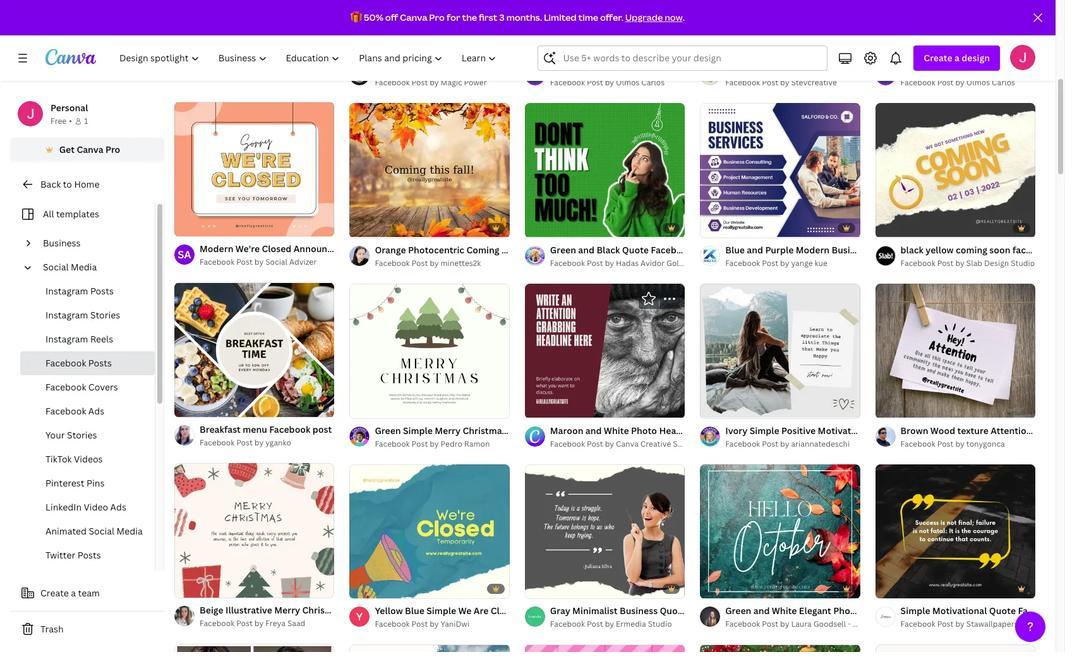 Task type: describe. For each thing, give the bounding box(es) containing it.
yanidwi image
[[350, 607, 370, 627]]

linkedin
[[46, 501, 82, 513]]

green red modern merry christmas facebook post image
[[350, 0, 510, 57]]

instagram posts link
[[20, 279, 155, 303]]

christmas for red creative merry christmas faceboo
[[986, 63, 1030, 75]]

design
[[962, 52, 991, 64]]

facebook post by yanidwi link
[[375, 619, 510, 631]]

top level navigation element
[[111, 46, 508, 71]]

now
[[665, 11, 683, 23]]

carlos inside red modern merry christmas facebook post facebook post by olmos carlos
[[642, 77, 665, 88]]

stawallpapers
[[967, 619, 1019, 630]]

red modern merry christmas facebook post facebook post by olmos carlos
[[550, 63, 741, 88]]

green and white elegant photo facebook post link
[[726, 605, 925, 619]]

instagram reels link
[[20, 327, 155, 351]]

by inside the green and white elegant photo facebook post facebook post by laura goodsell - business design academy
[[781, 619, 790, 630]]

business inside the green and white elegant photo facebook post facebook post by laura goodsell - business design academy
[[853, 619, 885, 630]]

red creative merry christmas facebook post image
[[876, 0, 1036, 57]]

closed inside yellow blue simple we are closed facebook post facebook post by yanidwi
[[491, 605, 521, 617]]

texture
[[958, 425, 989, 437]]

by inside yellow blue simple we are closed facebook post facebook post by yanidwi
[[430, 619, 439, 630]]

christmas inside green red modern merry christmas facebook post facebook post by magic power
[[486, 63, 529, 75]]

black pink minimalist skincare beauty photo collage facebook post image
[[876, 645, 1036, 652]]

by inside white professional real estate facebook post facebook post by stevcreative
[[781, 77, 790, 88]]

by inside red modern merry christmas facebook post facebook post by olmos carlos
[[605, 77, 614, 88]]

beige illustrative merry christmas greeting facebook post facebook post by freya saad
[[200, 604, 450, 629]]

attention
[[991, 425, 1033, 437]]

black yellow coming soon facebook po facebook post by slab design studio
[[901, 244, 1066, 268]]

all templates
[[43, 208, 99, 220]]

breakfast menu facebook post link
[[200, 423, 332, 437]]

your stories link
[[20, 424, 155, 448]]

post inside 'link'
[[763, 438, 779, 449]]

team
[[78, 587, 100, 599]]

get canva pro button
[[10, 138, 164, 162]]

pinterest pins link
[[20, 472, 155, 496]]

motivational
[[933, 605, 988, 617]]

business inside blue and purple modern business services facebook post facebook post by yange kue
[[832, 244, 870, 256]]

free •
[[51, 116, 72, 126]]

black yellow coming soon facebook po link
[[901, 243, 1066, 257]]

james peterson image
[[1011, 45, 1036, 70]]

faceboo for brown wood texture attention faceboo
[[1035, 425, 1066, 437]]

by inside black yellow coming soon facebook po facebook post by slab design studio
[[956, 258, 965, 268]]

by inside breakfast menu facebook post facebook post by yganko
[[255, 438, 264, 448]]

social advizer image
[[174, 245, 195, 265]]

maroon and white photo heavy famine/poverty crisis hub facebook post image
[[525, 284, 685, 418]]

merry for red modern merry christmas facebook post
[[605, 63, 631, 75]]

creative inside "link"
[[641, 438, 672, 449]]

business up social media at the left
[[43, 237, 81, 249]]

social advizer element
[[174, 245, 195, 265]]

simple inside simple motivational quote facebook p facebook post by stawallpapers
[[901, 605, 931, 617]]

back to home link
[[10, 172, 164, 197]]

your stories
[[46, 429, 97, 441]]

facebook post by olmos carlos link for creative
[[901, 76, 1036, 89]]

blue inside blue and purple modern business services facebook post facebook post by yange kue
[[726, 244, 745, 256]]

faceboo for red creative merry christmas faceboo
[[1032, 63, 1066, 75]]

back
[[40, 178, 61, 190]]

modern we're closed announcement free facebook post facebook post by social advizer
[[200, 243, 446, 268]]

create a design
[[924, 52, 991, 64]]

tiktok videos
[[46, 453, 103, 465]]

red modern merry christmas facebook post image
[[525, 0, 685, 57]]

beige
[[200, 604, 224, 616]]

your
[[46, 429, 65, 441]]

red creative merry christmas faceboo facebook post by olmos carlos
[[901, 63, 1066, 88]]

post inside red creative merry christmas faceboo facebook post by olmos carlos
[[938, 77, 954, 88]]

instagram for instagram reels
[[46, 333, 88, 345]]

merry for green simple merry christmas facebook post
[[435, 425, 461, 437]]

facebook post by tonygonca link
[[901, 438, 1036, 450]]

christmas for beige illustrative merry christmas greeting facebook post
[[302, 604, 346, 616]]

post inside breakfast menu facebook post facebook post by yganko
[[237, 438, 253, 448]]

power
[[464, 77, 487, 88]]

yange
[[792, 258, 813, 268]]

media inside social media link
[[71, 261, 97, 273]]

wood
[[931, 425, 956, 437]]

get
[[59, 143, 75, 156]]

posts for twitter posts
[[78, 549, 101, 561]]

green for green and black quote facebook post
[[550, 244, 577, 256]]

videos
[[74, 453, 103, 465]]

pedro
[[441, 438, 463, 449]]

we're
[[236, 243, 260, 255]]

design inside the green and white elegant photo facebook post facebook post by laura goodsell - business design academy
[[887, 619, 912, 630]]

facebook post by laura goodsell - business design academy link
[[726, 619, 948, 631]]

limited
[[544, 11, 577, 23]]

pink and beige retro bright happy winter holidays facebook post image
[[525, 645, 685, 652]]

black yellow coming soon facebook post image
[[876, 103, 1036, 237]]

black
[[901, 244, 924, 256]]

green simple merry christmas facebook post image
[[350, 284, 510, 418]]

this
[[502, 244, 518, 256]]

facebook post by yganko link
[[200, 437, 332, 450]]

create a blank facebook post element
[[174, 0, 335, 57]]

a for team
[[71, 587, 76, 599]]

blue and purple modern business services facebook post facebook post by yange kue
[[726, 244, 973, 268]]

covers
[[88, 381, 118, 393]]

elegant
[[800, 605, 832, 617]]

orange photocentric coming this fall facebook post link
[[375, 243, 599, 257]]

ermedia
[[616, 619, 647, 630]]

professional
[[753, 63, 806, 75]]

create for create a team
[[40, 587, 69, 599]]

facebook ads
[[46, 405, 104, 417]]

simple motivational quote facebook p facebook post by stawallpapers
[[901, 605, 1066, 630]]

green and black quote facebook post image
[[525, 103, 685, 237]]

brown wood texture attention facebook post image
[[876, 284, 1036, 418]]

back to home
[[40, 178, 100, 190]]

orange photocentric coming this fall facebook post facebook post by minettes2k
[[375, 244, 599, 268]]

post
[[313, 424, 332, 436]]

quote for business
[[660, 605, 687, 617]]

design inside black yellow coming soon facebook po facebook post by slab design studio
[[985, 258, 1010, 268]]

minimalist
[[573, 605, 618, 617]]

upgrade
[[626, 11, 663, 23]]

linkedin video ads
[[46, 501, 126, 513]]

services
[[872, 244, 909, 256]]

quote for black
[[623, 244, 649, 256]]

closed inside the modern we're closed announcement free facebook post facebook post by social advizer
[[262, 243, 292, 255]]

sa link
[[174, 245, 195, 265]]

green red modern merry christmas facebook post facebook post by magic power
[[375, 63, 594, 88]]

twitter posts link
[[20, 544, 155, 568]]

facebook post by slab design studio link
[[901, 257, 1036, 270]]

facebook post by ariannatedeschi link
[[726, 438, 861, 450]]

modern inside red modern merry christmas facebook post facebook post by olmos carlos
[[569, 63, 603, 75]]

tiktok
[[46, 453, 72, 465]]

facebook post by social advizer link
[[200, 256, 335, 269]]

by inside the modern we're closed announcement free facebook post facebook post by social advizer
[[255, 257, 264, 268]]

are
[[474, 605, 489, 617]]

instagram stories
[[46, 309, 120, 321]]

modern inside green red modern merry christmas facebook post facebook post by magic power
[[422, 63, 456, 75]]

by inside 'link'
[[781, 438, 790, 449]]

merry for beige illustrative merry christmas greeting facebook post
[[275, 604, 300, 616]]

yganko
[[266, 438, 291, 448]]

simple motivational quote facebook p link
[[901, 605, 1066, 619]]

a for design
[[955, 52, 960, 64]]

fall
[[520, 244, 534, 256]]

christmas for red modern merry christmas facebook post
[[633, 63, 677, 75]]

and for purple
[[747, 244, 764, 256]]

create a design button
[[914, 46, 1001, 71]]

white inside white professional real estate facebook post facebook post by stevcreative
[[726, 63, 751, 75]]

facebook covers
[[46, 381, 118, 393]]

free inside the modern we're closed announcement free facebook post facebook post by social advizer
[[362, 243, 381, 255]]

hadas
[[616, 258, 639, 268]]

social media
[[43, 261, 97, 273]]

•
[[69, 116, 72, 126]]

reels
[[90, 333, 113, 345]]

social inside social media link
[[43, 261, 69, 273]]

olmos inside red creative merry christmas faceboo facebook post by olmos carlos
[[967, 77, 991, 88]]

all templates link
[[18, 202, 147, 226]]

home
[[74, 178, 100, 190]]

by inside red creative merry christmas faceboo facebook post by olmos carlos
[[956, 77, 965, 88]]

facebook post by stawallpapers link
[[901, 619, 1036, 631]]

green red modern merry christmas facebook post link
[[375, 62, 594, 76]]

green and white elegant photo facebook post image
[[701, 465, 861, 599]]

green and white elegant photo facebook post facebook post by laura goodsell - business design academy
[[726, 605, 948, 630]]

stories for instagram stories
[[90, 309, 120, 321]]

canva for facebook
[[616, 438, 639, 449]]

red creative merry christmas faceboo link
[[901, 62, 1066, 76]]

y link
[[350, 607, 370, 627]]

🎁 50% off canva pro for the first 3 months. limited time offer. upgrade now .
[[351, 11, 685, 23]]

simple inside yellow blue simple we are closed facebook post facebook post by yanidwi
[[427, 605, 456, 617]]

modern inside the modern we're closed announcement free facebook post facebook post by social advizer
[[200, 243, 234, 255]]

by inside blue and purple modern business services facebook post facebook post by yange kue
[[781, 258, 790, 268]]

media inside animated social media link
[[117, 525, 143, 537]]



Task type: vqa. For each thing, say whether or not it's contained in the screenshot.
'Brown'
yes



Task type: locate. For each thing, give the bounding box(es) containing it.
facebook post by olmos carlos link for modern
[[550, 76, 685, 89]]

media up instagram posts
[[71, 261, 97, 273]]

breakfast menu facebook post image
[[174, 283, 335, 417]]

by inside simple motivational quote facebook p facebook post by stawallpapers
[[956, 619, 965, 630]]

green inside green simple merry christmas facebook post facebook post by pedro ramon
[[375, 425, 401, 437]]

blue and purple modern business services facebook post image
[[701, 103, 861, 237]]

we
[[459, 605, 472, 617]]

0 vertical spatial blue
[[726, 244, 745, 256]]

facebook post by stevcreative link
[[726, 76, 861, 89]]

0 vertical spatial ads
[[88, 405, 104, 417]]

a inside button
[[71, 587, 76, 599]]

0 vertical spatial free
[[51, 116, 67, 126]]

studio inside facebook post by canva creative studio "link"
[[673, 438, 697, 449]]

minettes2k
[[441, 258, 481, 268]]

goodsell
[[814, 619, 846, 630]]

olmos inside red modern merry christmas facebook post facebook post by olmos carlos
[[616, 77, 640, 88]]

1 vertical spatial instagram
[[46, 309, 88, 321]]

1 carlos from the left
[[642, 77, 665, 88]]

facebook post by olmos carlos link
[[550, 76, 685, 89], [901, 76, 1036, 89]]

1 horizontal spatial carlos
[[993, 77, 1016, 88]]

0 horizontal spatial ads
[[88, 405, 104, 417]]

twitter
[[46, 549, 75, 561]]

0 horizontal spatial red
[[403, 63, 420, 75]]

0 horizontal spatial studio
[[648, 619, 672, 630]]

facebook post by pedro ramon link
[[375, 438, 510, 450]]

ads down covers
[[88, 405, 104, 417]]

carlos inside red creative merry christmas faceboo facebook post by olmos carlos
[[993, 77, 1016, 88]]

create a team
[[40, 587, 100, 599]]

3 red from the left
[[901, 63, 918, 75]]

post inside black yellow coming soon facebook po facebook post by slab design studio
[[938, 258, 954, 268]]

post inside simple motivational quote facebook p facebook post by stawallpapers
[[938, 619, 954, 630]]

0 vertical spatial closed
[[262, 243, 292, 255]]

1 horizontal spatial a
[[955, 52, 960, 64]]

goldin
[[667, 258, 691, 268]]

stories inside your stories link
[[67, 429, 97, 441]]

video
[[84, 501, 108, 513]]

brown
[[901, 425, 929, 437]]

red inside red creative merry christmas faceboo facebook post by olmos carlos
[[901, 63, 918, 75]]

canva inside "link"
[[616, 438, 639, 449]]

media down linkedin video ads link
[[117, 525, 143, 537]]

1 vertical spatial blue
[[405, 605, 425, 617]]

business up ermedia
[[620, 605, 658, 617]]

olmos down red creative merry christmas faceboo link
[[967, 77, 991, 88]]

modern inside blue and purple modern business services facebook post facebook post by yange kue
[[796, 244, 830, 256]]

closed up facebook post by social advizer link
[[262, 243, 292, 255]]

instagram up 'instagram reels'
[[46, 309, 88, 321]]

off
[[385, 11, 398, 23]]

blue
[[726, 244, 745, 256], [405, 605, 425, 617]]

modern we're closed announcement free facebook post image
[[174, 102, 335, 236]]

2 facebook post by olmos carlos link from the left
[[901, 76, 1036, 89]]

0 vertical spatial design
[[985, 258, 1010, 268]]

design down soon at top right
[[985, 258, 1010, 268]]

1 horizontal spatial studio
[[673, 438, 697, 449]]

quote up hadas
[[623, 244, 649, 256]]

0 vertical spatial canva
[[400, 11, 428, 23]]

to
[[63, 178, 72, 190]]

facebook post by olmos carlos link down design
[[901, 76, 1036, 89]]

simple up "academy" on the bottom right of the page
[[901, 605, 931, 617]]

green for green simple merry christmas facebook post
[[375, 425, 401, 437]]

modern down red modern merry christmas facebook post image
[[569, 63, 603, 75]]

white professional real estate facebook post link
[[726, 62, 921, 76]]

studio
[[1012, 258, 1036, 268], [673, 438, 697, 449], [648, 619, 672, 630]]

1 horizontal spatial blue
[[726, 244, 745, 256]]

2 horizontal spatial social
[[266, 257, 288, 268]]

orange photocentric coming this fall facebook post image
[[350, 103, 510, 237]]

posts
[[90, 285, 114, 297], [88, 357, 112, 369], [78, 549, 101, 561]]

None search field
[[538, 46, 828, 71]]

merry inside green simple merry christmas facebook post facebook post by pedro ramon
[[435, 425, 461, 437]]

by inside gray minimalist business quote facebook post facebook post by ermedia studio
[[605, 619, 614, 630]]

instagram up facebook posts
[[46, 333, 88, 345]]

.
[[683, 11, 685, 23]]

0 vertical spatial pro
[[429, 11, 445, 23]]

white professional real estate facebook post image
[[701, 0, 861, 57]]

pins
[[87, 477, 105, 489]]

posts down animated social media link
[[78, 549, 101, 561]]

post
[[722, 63, 741, 75], [575, 63, 594, 75], [902, 63, 921, 75], [587, 77, 604, 88], [412, 77, 428, 88], [763, 77, 779, 88], [938, 77, 954, 88], [427, 243, 446, 255], [695, 244, 714, 256], [579, 244, 599, 256], [954, 244, 973, 256], [237, 257, 253, 268], [587, 258, 604, 268], [412, 258, 428, 268], [763, 258, 779, 268], [938, 258, 954, 268], [552, 425, 571, 437], [237, 438, 253, 448], [587, 438, 604, 449], [412, 438, 428, 449], [763, 438, 779, 449], [938, 438, 954, 449], [431, 604, 450, 616], [732, 605, 752, 617], [566, 605, 585, 617], [905, 605, 925, 617], [237, 618, 253, 629], [587, 619, 604, 630], [412, 619, 428, 630], [763, 619, 779, 630], [938, 619, 954, 630]]

social inside the modern we're closed announcement free facebook post facebook post by social advizer
[[266, 257, 288, 268]]

merry
[[605, 63, 631, 75], [458, 63, 484, 75], [958, 63, 984, 75], [435, 425, 461, 437], [275, 604, 300, 616]]

studio inside black yellow coming soon facebook po facebook post by slab design studio
[[1012, 258, 1036, 268]]

posts for facebook posts
[[88, 357, 112, 369]]

1 horizontal spatial canva
[[400, 11, 428, 23]]

ivory simple positive motivational quote ripped facebook post image
[[701, 284, 861, 418]]

stevcreative
[[792, 77, 838, 88]]

1 horizontal spatial create
[[924, 52, 953, 64]]

1 vertical spatial pro
[[106, 143, 120, 156]]

merry inside red modern merry christmas facebook post facebook post by olmos carlos
[[605, 63, 631, 75]]

0 horizontal spatial carlos
[[642, 77, 665, 88]]

christmas inside green simple merry christmas facebook post facebook post by pedro ramon
[[463, 425, 507, 437]]

facebook post by yange kue link
[[726, 257, 861, 270]]

facebook inside black yellow coming soon facebook po facebook post by slab design studio
[[901, 258, 936, 268]]

design
[[985, 258, 1010, 268], [887, 619, 912, 630]]

blue inside yellow blue simple we are closed facebook post facebook post by yanidwi
[[405, 605, 425, 617]]

simple motivational quote facebook post image
[[876, 465, 1036, 599]]

a
[[955, 52, 960, 64], [71, 587, 76, 599]]

tiktok videos link
[[20, 448, 155, 472]]

stories inside instagram stories link
[[90, 309, 120, 321]]

0 horizontal spatial olmos
[[616, 77, 640, 88]]

faceboo inside the brown wood texture attention faceboo facebook post by tonygonca
[[1035, 425, 1066, 437]]

red for red modern merry christmas facebook post
[[550, 63, 567, 75]]

2 horizontal spatial red
[[901, 63, 918, 75]]

facebook post by freya saad link
[[200, 618, 335, 630]]

facebook posts
[[46, 357, 112, 369]]

upgrade now button
[[626, 11, 683, 23]]

0 vertical spatial white
[[726, 63, 751, 75]]

0 vertical spatial create
[[924, 52, 953, 64]]

canva inside button
[[77, 143, 103, 156]]

3 instagram from the top
[[46, 333, 88, 345]]

by inside beige illustrative merry christmas greeting facebook post facebook post by freya saad
[[255, 618, 264, 629]]

and inside blue and purple modern business services facebook post facebook post by yange kue
[[747, 244, 764, 256]]

coming
[[467, 244, 500, 256]]

breakfast
[[200, 424, 241, 436]]

and for black
[[579, 244, 595, 256]]

create inside dropdown button
[[924, 52, 953, 64]]

1 vertical spatial canva
[[77, 143, 103, 156]]

2 carlos from the left
[[993, 77, 1016, 88]]

yellow
[[375, 605, 403, 617]]

merry inside beige illustrative merry christmas greeting facebook post facebook post by freya saad
[[275, 604, 300, 616]]

quote
[[623, 244, 649, 256], [660, 605, 687, 617], [990, 605, 1017, 617]]

facebook
[[679, 63, 720, 75], [532, 63, 573, 75], [859, 63, 900, 75], [550, 77, 585, 88], [375, 77, 410, 88], [726, 77, 761, 88], [901, 77, 936, 88], [383, 243, 425, 255], [651, 244, 693, 256], [536, 244, 577, 256], [911, 244, 952, 256], [200, 257, 235, 268], [550, 258, 585, 268], [375, 258, 410, 268], [726, 258, 761, 268], [901, 258, 936, 268], [46, 357, 86, 369], [46, 381, 86, 393], [46, 405, 86, 417], [269, 424, 311, 436], [509, 425, 550, 437], [200, 438, 235, 448], [550, 438, 585, 449], [375, 438, 410, 449], [726, 438, 761, 449], [901, 438, 936, 449], [388, 604, 429, 616], [689, 605, 730, 617], [523, 605, 564, 617], [862, 605, 903, 617], [1019, 605, 1060, 617], [200, 618, 235, 629], [550, 619, 585, 630], [375, 619, 410, 630], [726, 619, 761, 630], [901, 619, 936, 630]]

2 horizontal spatial quote
[[990, 605, 1017, 617]]

green simple merry christmas facebook post link
[[375, 424, 571, 438]]

posts for instagram posts
[[90, 285, 114, 297]]

create for create a design
[[924, 52, 953, 64]]

2 red from the left
[[403, 63, 420, 75]]

1 horizontal spatial white
[[772, 605, 797, 617]]

white
[[726, 63, 751, 75], [772, 605, 797, 617]]

quote inside green and black quote facebook post facebook post by hadas avidor goldin
[[623, 244, 649, 256]]

0 horizontal spatial white
[[726, 63, 751, 75]]

0 vertical spatial faceboo
[[1032, 63, 1066, 75]]

green up facebook post by pedro ramon link
[[375, 425, 401, 437]]

photo
[[834, 605, 860, 617]]

social up instagram posts
[[43, 261, 69, 273]]

instagram down social media at the left
[[46, 285, 88, 297]]

2 horizontal spatial studio
[[1012, 258, 1036, 268]]

green and black quote facebook post facebook post by hadas avidor goldin
[[550, 244, 714, 268]]

0 horizontal spatial quote
[[623, 244, 649, 256]]

1 horizontal spatial creative
[[920, 63, 956, 75]]

by inside green simple merry christmas facebook post facebook post by pedro ramon
[[430, 438, 439, 449]]

merry inside green red modern merry christmas facebook post facebook post by magic power
[[458, 63, 484, 75]]

red left create a design
[[901, 63, 918, 75]]

create inside button
[[40, 587, 69, 599]]

by inside green and black quote facebook post facebook post by hadas avidor goldin
[[605, 258, 614, 268]]

greeting
[[348, 604, 385, 616]]

facebook post by canva creative studio
[[550, 438, 697, 449]]

Search search field
[[564, 46, 820, 70]]

posts down social media link
[[90, 285, 114, 297]]

quote up facebook post by ermedia studio link on the bottom right of page
[[660, 605, 687, 617]]

beige illustrative merry christmas greeting facebook post image
[[174, 464, 335, 598]]

red modern merry christmas facebook post link
[[550, 62, 741, 76]]

green simple merry christmas facebook post facebook post by pedro ramon
[[375, 425, 571, 449]]

white left professional on the top of the page
[[726, 63, 751, 75]]

free right announcement
[[362, 243, 381, 255]]

1 vertical spatial media
[[117, 525, 143, 537]]

2 vertical spatial studio
[[648, 619, 672, 630]]

white up the laura
[[772, 605, 797, 617]]

a left "team"
[[71, 587, 76, 599]]

social left 'advizer'
[[266, 257, 288, 268]]

0 horizontal spatial facebook post by olmos carlos link
[[550, 76, 685, 89]]

carlos down red modern merry christmas facebook post link
[[642, 77, 665, 88]]

white professional real estate facebook post facebook post by stevcreative
[[726, 63, 921, 88]]

0 horizontal spatial media
[[71, 261, 97, 273]]

2 vertical spatial instagram
[[46, 333, 88, 345]]

instagram for instagram stories
[[46, 309, 88, 321]]

green for green and white elegant photo facebook post
[[726, 605, 752, 617]]

a inside dropdown button
[[955, 52, 960, 64]]

stories
[[90, 309, 120, 321], [67, 429, 97, 441]]

posts down "reels"
[[88, 357, 112, 369]]

months.
[[507, 11, 542, 23]]

1 horizontal spatial free
[[362, 243, 381, 255]]

1 vertical spatial studio
[[673, 438, 697, 449]]

1 horizontal spatial red
[[550, 63, 567, 75]]

1 vertical spatial closed
[[491, 605, 521, 617]]

red
[[550, 63, 567, 75], [403, 63, 420, 75], [901, 63, 918, 75]]

0 horizontal spatial design
[[887, 619, 912, 630]]

1 vertical spatial white
[[772, 605, 797, 617]]

and left 'purple'
[[747, 244, 764, 256]]

modern up facebook post by magic power link
[[422, 63, 456, 75]]

1 facebook post by olmos carlos link from the left
[[550, 76, 685, 89]]

red up facebook post by magic power link
[[403, 63, 420, 75]]

facebook ads link
[[20, 400, 155, 424]]

0 vertical spatial a
[[955, 52, 960, 64]]

pro up back to home link at the left of the page
[[106, 143, 120, 156]]

and
[[579, 244, 595, 256], [747, 244, 764, 256], [754, 605, 770, 617]]

create left "team"
[[40, 587, 69, 599]]

blue left 'purple'
[[726, 244, 745, 256]]

freya
[[266, 618, 286, 629]]

faceboo inside red creative merry christmas faceboo facebook post by olmos carlos
[[1032, 63, 1066, 75]]

christmas inside red modern merry christmas facebook post facebook post by olmos carlos
[[633, 63, 677, 75]]

1 horizontal spatial facebook post by olmos carlos link
[[901, 76, 1036, 89]]

2 olmos from the left
[[967, 77, 991, 88]]

0 horizontal spatial pro
[[106, 143, 120, 156]]

yanidwi element
[[350, 607, 370, 627]]

ramon
[[465, 438, 490, 449]]

stories for your stories
[[67, 429, 97, 441]]

instagram for instagram posts
[[46, 285, 88, 297]]

get canva pro
[[59, 143, 120, 156]]

business left services
[[832, 244, 870, 256]]

modern left we're
[[200, 243, 234, 255]]

quote inside gray minimalist business quote facebook post facebook post by ermedia studio
[[660, 605, 687, 617]]

pro left for
[[429, 11, 445, 23]]

1 vertical spatial creative
[[641, 438, 672, 449]]

1 red from the left
[[550, 63, 567, 75]]

1 vertical spatial a
[[71, 587, 76, 599]]

0 horizontal spatial free
[[51, 116, 67, 126]]

quote up stawallpapers
[[990, 605, 1017, 617]]

and up red decorations special offers christmas sale facebook post ( landscape ) image
[[754, 605, 770, 617]]

green down the off at left
[[375, 63, 401, 75]]

1 vertical spatial stories
[[67, 429, 97, 441]]

create
[[924, 52, 953, 64], [40, 587, 69, 599]]

0 horizontal spatial a
[[71, 587, 76, 599]]

red inside red modern merry christmas facebook post facebook post by olmos carlos
[[550, 63, 567, 75]]

photocentric
[[408, 244, 465, 256]]

brown collage hair beauty salon facebook post image
[[174, 644, 335, 652]]

white inside the green and white elegant photo facebook post facebook post by laura goodsell - business design academy
[[772, 605, 797, 617]]

0 horizontal spatial closed
[[262, 243, 292, 255]]

1 horizontal spatial quote
[[660, 605, 687, 617]]

by inside orange photocentric coming this fall facebook post facebook post by minettes2k
[[430, 258, 439, 268]]

1 horizontal spatial closed
[[491, 605, 521, 617]]

1 vertical spatial faceboo
[[1035, 425, 1066, 437]]

business inside gray minimalist business quote facebook post facebook post by ermedia studio
[[620, 605, 658, 617]]

advizer
[[290, 257, 317, 268]]

and for white
[[754, 605, 770, 617]]

by inside "link"
[[605, 438, 614, 449]]

creative inside red creative merry christmas faceboo facebook post by olmos carlos
[[920, 63, 956, 75]]

1 vertical spatial design
[[887, 619, 912, 630]]

green inside green and black quote facebook post facebook post by hadas avidor goldin
[[550, 244, 577, 256]]

1 horizontal spatial design
[[985, 258, 1010, 268]]

post inside "link"
[[587, 438, 604, 449]]

posts inside instagram posts link
[[90, 285, 114, 297]]

2 vertical spatial canva
[[616, 438, 639, 449]]

green right fall
[[550, 244, 577, 256]]

saad
[[288, 618, 306, 629]]

by
[[605, 77, 614, 88], [430, 77, 439, 88], [781, 77, 790, 88], [956, 77, 965, 88], [255, 257, 264, 268], [605, 258, 614, 268], [430, 258, 439, 268], [781, 258, 790, 268], [956, 258, 965, 268], [255, 438, 264, 448], [605, 438, 614, 449], [430, 438, 439, 449], [781, 438, 790, 449], [956, 438, 965, 449], [255, 618, 264, 629], [605, 619, 614, 630], [430, 619, 439, 630], [781, 619, 790, 630], [956, 619, 965, 630]]

social media link
[[38, 255, 147, 279]]

1 horizontal spatial ads
[[110, 501, 126, 513]]

red down limited
[[550, 63, 567, 75]]

christmas for green simple merry christmas facebook post
[[463, 425, 507, 437]]

social down the video
[[89, 525, 115, 537]]

2 vertical spatial posts
[[78, 549, 101, 561]]

studio inside gray minimalist business quote facebook post facebook post by ermedia studio
[[648, 619, 672, 630]]

facebook inside 'link'
[[726, 438, 761, 449]]

0 horizontal spatial creative
[[641, 438, 672, 449]]

1 olmos from the left
[[616, 77, 640, 88]]

social inside animated social media link
[[89, 525, 115, 537]]

all
[[43, 208, 54, 220]]

2 horizontal spatial canva
[[616, 438, 639, 449]]

slab
[[967, 258, 983, 268]]

coming
[[956, 244, 988, 256]]

christmas inside beige illustrative merry christmas greeting facebook post facebook post by freya saad
[[302, 604, 346, 616]]

modern we're closed announcement free facebook post link
[[200, 242, 446, 256]]

0 vertical spatial instagram
[[46, 285, 88, 297]]

olmos down red modern merry christmas facebook post link
[[616, 77, 640, 88]]

0 vertical spatial creative
[[920, 63, 956, 75]]

and left black
[[579, 244, 595, 256]]

trash
[[40, 623, 64, 635]]

facebook inside red creative merry christmas faceboo facebook post by olmos carlos
[[901, 77, 936, 88]]

1 horizontal spatial social
[[89, 525, 115, 537]]

modern up kue
[[796, 244, 830, 256]]

quote inside simple motivational quote facebook p facebook post by stawallpapers
[[990, 605, 1017, 617]]

white simple creative quote facebook post image
[[350, 645, 510, 652]]

green inside the green and white elegant photo facebook post facebook post by laura goodsell - business design academy
[[726, 605, 752, 617]]

0 horizontal spatial create
[[40, 587, 69, 599]]

by inside the brown wood texture attention faceboo facebook post by tonygonca
[[956, 438, 965, 449]]

1 horizontal spatial pro
[[429, 11, 445, 23]]

green up red decorations special offers christmas sale facebook post ( landscape ) image
[[726, 605, 752, 617]]

black
[[597, 244, 620, 256]]

twitter posts
[[46, 549, 101, 561]]

stories down facebook ads "link" on the bottom of page
[[67, 429, 97, 441]]

gray minimalist business quote facebook post image
[[525, 465, 685, 599]]

gray
[[550, 605, 571, 617]]

estate
[[829, 63, 856, 75]]

ads inside "link"
[[88, 405, 104, 417]]

green for green red modern merry christmas facebook post
[[375, 63, 401, 75]]

and inside green and black quote facebook post facebook post by hadas avidor goldin
[[579, 244, 595, 256]]

by inside green red modern merry christmas facebook post facebook post by magic power
[[430, 77, 439, 88]]

a left design
[[955, 52, 960, 64]]

🎁
[[351, 11, 362, 23]]

1 vertical spatial create
[[40, 587, 69, 599]]

merry inside red creative merry christmas faceboo facebook post by olmos carlos
[[958, 63, 984, 75]]

red for red creative merry christmas faceboo
[[901, 63, 918, 75]]

0 horizontal spatial social
[[43, 261, 69, 273]]

1 horizontal spatial media
[[117, 525, 143, 537]]

0 vertical spatial media
[[71, 261, 97, 273]]

and inside the green and white elegant photo facebook post facebook post by laura goodsell - business design academy
[[754, 605, 770, 617]]

0 horizontal spatial blue
[[405, 605, 425, 617]]

0 horizontal spatial canva
[[77, 143, 103, 156]]

post inside the brown wood texture attention faceboo facebook post by tonygonca
[[938, 438, 954, 449]]

1 instagram from the top
[[46, 285, 88, 297]]

0 vertical spatial studio
[[1012, 258, 1036, 268]]

simple inside green simple merry christmas facebook post facebook post by pedro ramon
[[403, 425, 433, 437]]

merry for red creative merry christmas faceboo
[[958, 63, 984, 75]]

simple up facebook post by pedro ramon link
[[403, 425, 433, 437]]

facebook inside the brown wood texture attention faceboo facebook post by tonygonca
[[901, 438, 936, 449]]

blue right yellow
[[405, 605, 425, 617]]

stories up "reels"
[[90, 309, 120, 321]]

yellow
[[926, 244, 954, 256]]

create left design
[[924, 52, 953, 64]]

red inside green red modern merry christmas facebook post facebook post by magic power
[[403, 63, 420, 75]]

christmas inside red creative merry christmas faceboo facebook post by olmos carlos
[[986, 63, 1030, 75]]

simple up 'facebook post by yanidwi' link
[[427, 605, 456, 617]]

1 vertical spatial free
[[362, 243, 381, 255]]

breakfast menu facebook post facebook post by yganko
[[200, 424, 332, 448]]

offer.
[[601, 11, 624, 23]]

instagram posts
[[46, 285, 114, 297]]

carlos down red creative merry christmas faceboo link
[[993, 77, 1016, 88]]

red decorations special offers christmas sale facebook post ( landscape ) image
[[701, 645, 861, 652]]

ads right the video
[[110, 501, 126, 513]]

1 horizontal spatial olmos
[[967, 77, 991, 88]]

design left "academy" on the bottom right of the page
[[887, 619, 912, 630]]

canva for 🎁
[[400, 11, 428, 23]]

0 vertical spatial stories
[[90, 309, 120, 321]]

business right -
[[853, 619, 885, 630]]

animated
[[46, 525, 87, 537]]

0 vertical spatial posts
[[90, 285, 114, 297]]

1 vertical spatial posts
[[88, 357, 112, 369]]

posts inside twitter posts link
[[78, 549, 101, 561]]

green inside green red modern merry christmas facebook post facebook post by magic power
[[375, 63, 401, 75]]

yellow blue simple we are closed facebook post image
[[350, 465, 510, 599]]

avidor
[[641, 258, 665, 268]]

facebook post by olmos carlos link down red modern merry christmas facebook post image
[[550, 76, 685, 89]]

2 instagram from the top
[[46, 309, 88, 321]]

pro inside button
[[106, 143, 120, 156]]

free left •
[[51, 116, 67, 126]]

closed right are at the left bottom of page
[[491, 605, 521, 617]]

1 vertical spatial ads
[[110, 501, 126, 513]]



